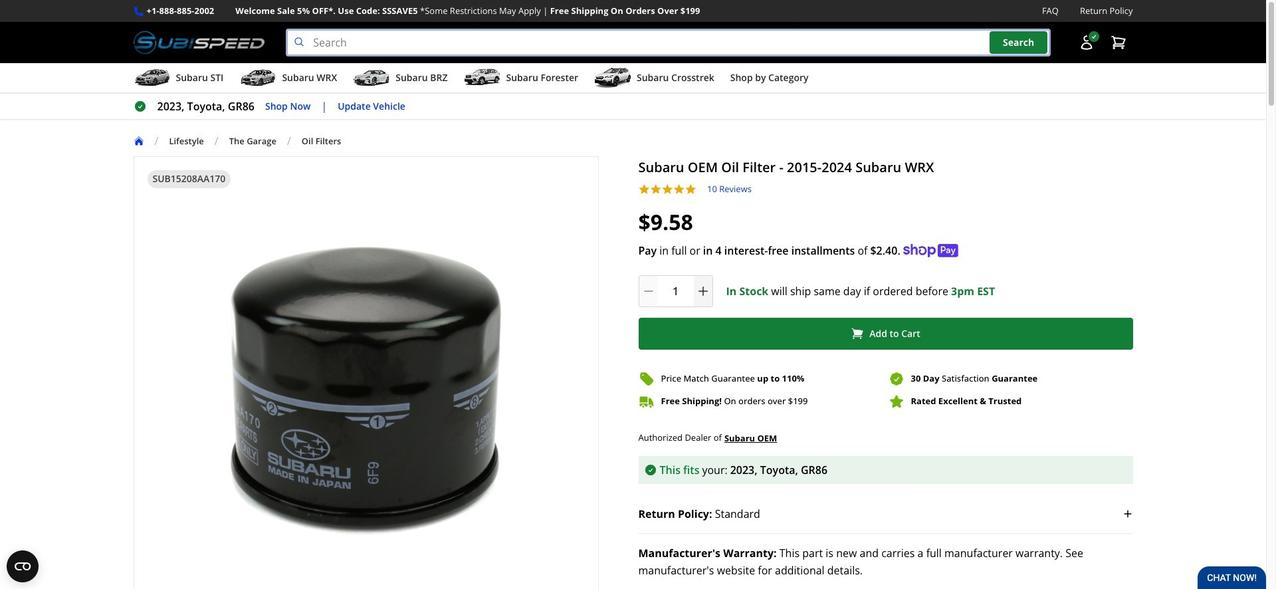 Task type: describe. For each thing, give the bounding box(es) containing it.
a subaru wrx thumbnail image image
[[240, 68, 277, 88]]

2 star image from the left
[[662, 184, 673, 195]]

4 star image from the left
[[685, 184, 697, 195]]

home image
[[133, 136, 144, 146]]

1 star image from the left
[[650, 184, 662, 195]]

a subaru brz thumbnail image image
[[353, 68, 390, 88]]

star image
[[639, 184, 650, 195]]

3 star image from the left
[[673, 184, 685, 195]]

increment image
[[696, 284, 710, 298]]

a subaru crosstrek thumbnail image image
[[594, 68, 632, 88]]



Task type: locate. For each thing, give the bounding box(es) containing it.
button image
[[1079, 35, 1095, 51]]

decrement image
[[642, 284, 655, 298]]

a subaru forester thumbnail image image
[[464, 68, 501, 88]]

shop pay image
[[903, 244, 959, 257]]

None number field
[[639, 275, 713, 307]]

a subaru sti thumbnail image image
[[133, 68, 171, 88]]

subispeed logo image
[[133, 29, 265, 57]]

open widget image
[[7, 550, 39, 582]]

star image
[[650, 184, 662, 195], [662, 184, 673, 195], [673, 184, 685, 195], [685, 184, 697, 195]]

search input field
[[286, 29, 1051, 57]]



Task type: vqa. For each thing, say whether or not it's contained in the screenshot.
'STI' to the left
no



